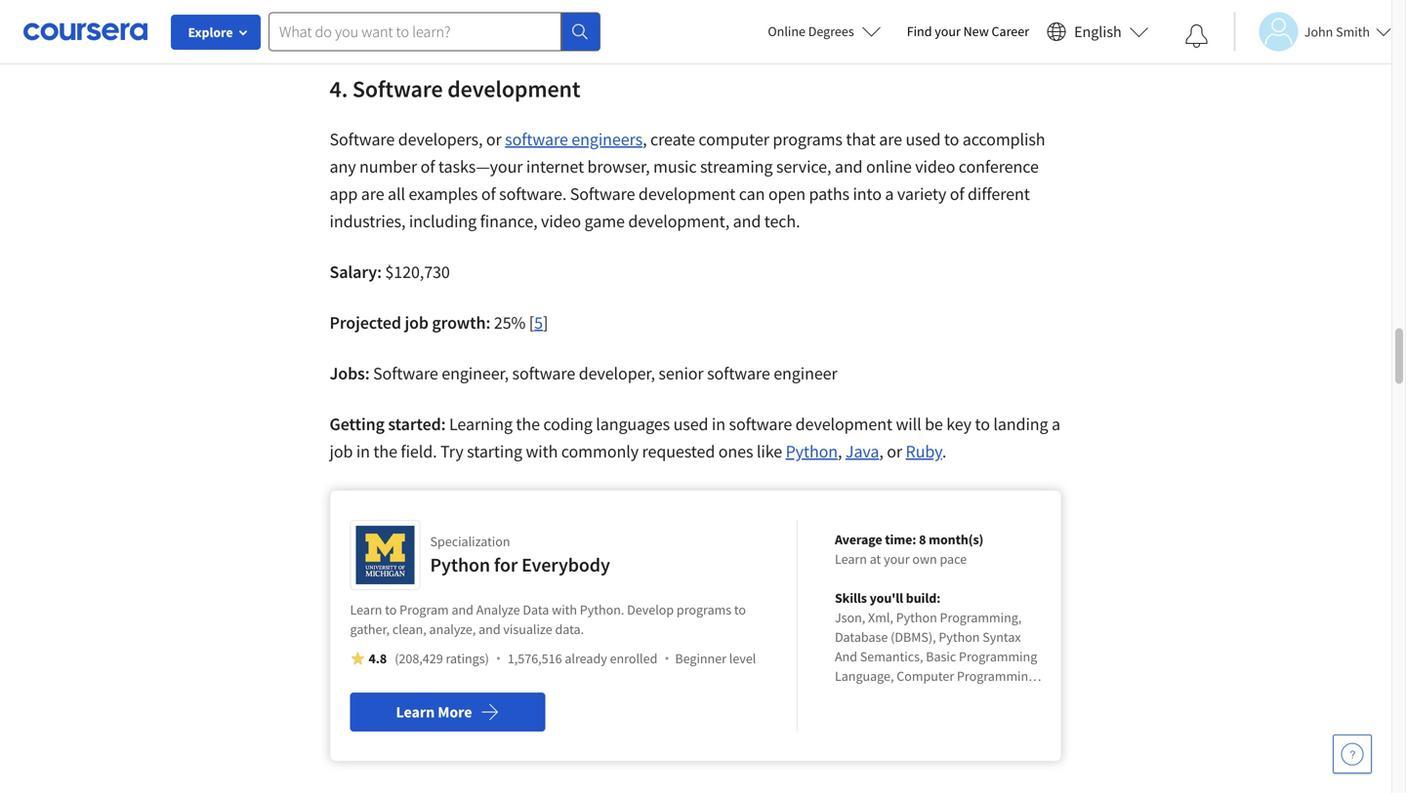 Task type: locate. For each thing, give the bounding box(es) containing it.
0 horizontal spatial learn
[[350, 601, 382, 619]]

including
[[409, 210, 477, 232]]

in down getting
[[356, 441, 370, 463]]

1 horizontal spatial video
[[915, 156, 955, 178]]

software up game
[[570, 183, 635, 205]]

0 horizontal spatial a
[[885, 183, 894, 205]]

ruby
[[906, 441, 942, 463]]

0 vertical spatial a
[[885, 183, 894, 205]]

everybody
[[522, 553, 610, 578]]

accomplish
[[963, 128, 1045, 150]]

1 vertical spatial programming,
[[957, 668, 1039, 685]]

4.8 (208,429 ratings)
[[369, 650, 489, 668]]

development up software developers, or software engineers
[[447, 74, 580, 104]]

job down getting
[[330, 441, 353, 463]]

1 vertical spatial your
[[884, 551, 910, 568]]

0 horizontal spatial video
[[541, 210, 581, 232]]

of down developers,
[[420, 156, 435, 178]]

or up tasks—your at top left
[[486, 128, 502, 150]]

explore
[[188, 23, 233, 41]]

to inside learning the coding languages used in software development will be key to landing a job in the field. try starting with commonly requested ones like
[[975, 414, 990, 436]]

of right variety
[[950, 183, 964, 205]]

projected
[[330, 312, 401, 334]]

online
[[768, 22, 806, 40]]

basic
[[926, 648, 956, 666]]

software up any
[[330, 128, 395, 150]]

with down coding
[[526, 441, 558, 463]]

tuple,
[[923, 687, 959, 705]]

learn up gather,
[[350, 601, 382, 619]]

(dbms),
[[891, 629, 936, 646]]

, left create
[[643, 128, 647, 150]]

be
[[925, 414, 943, 436]]

2 vertical spatial development
[[795, 414, 892, 436]]

learn inside the learn to program and analyze data with python. develop programs to gather, clean, analyze, and visualize data.
[[350, 601, 382, 619]]

1 horizontal spatial are
[[879, 128, 902, 150]]

programs inside the learn to program and analyze data with python. develop programs to gather, clean, analyze, and visualize data.
[[677, 601, 731, 619]]

your inside 'average time: 8 month(s) learn at your own pace'
[[884, 551, 910, 568]]

to inside , create computer programs that are used to accomplish any number of tasks—your internet browser, music streaming service, and online video conference app are all examples of software. software development can open paths into a variety of different industries, including finance, video game development, and tech.
[[944, 128, 959, 150]]

1 vertical spatial a
[[1052, 414, 1060, 436]]

learn for learn more
[[396, 703, 435, 723]]

0 horizontal spatial ,
[[643, 128, 647, 150]]

number
[[359, 156, 417, 178]]

app
[[330, 183, 358, 205]]

career
[[992, 22, 1029, 40]]

software engineers link
[[505, 128, 643, 150]]

python up basic
[[939, 629, 980, 646]]

1 horizontal spatial learn
[[396, 703, 435, 723]]

the left coding
[[516, 414, 540, 436]]

finance,
[[480, 210, 538, 232]]

video up variety
[[915, 156, 955, 178]]

or left 'ruby'
[[887, 441, 902, 463]]

a inside , create computer programs that are used to accomplish any number of tasks—your internet browser, music streaming service, and online video conference app are all examples of software. software development can open paths into a variety of different industries, including finance, video game development, and tech.
[[885, 183, 894, 205]]

sqlite,
[[891, 707, 927, 725]]

4. software development
[[330, 74, 580, 104]]

programs
[[773, 128, 843, 150], [677, 601, 731, 619]]

analysis,
[[988, 707, 1038, 725]]

and down 'that'
[[835, 156, 863, 178]]

or
[[486, 128, 502, 150], [887, 441, 902, 463]]

pace
[[940, 551, 967, 568]]

0 horizontal spatial used
[[673, 414, 708, 436]]

program
[[400, 601, 449, 619]]

1 horizontal spatial the
[[516, 414, 540, 436]]

1 horizontal spatial job
[[405, 312, 429, 334]]

python down specialization
[[430, 553, 490, 578]]

any
[[330, 156, 356, 178]]

2 horizontal spatial of
[[950, 183, 964, 205]]

development inside , create computer programs that are used to accomplish any number of tasks—your internet browser, music streaming service, and online video conference app are all examples of software. software development can open paths into a variety of different industries, including finance, video game development, and tech.
[[639, 183, 735, 205]]

university of michigan image
[[356, 526, 415, 585]]

service,
[[776, 156, 831, 178]]

25%
[[494, 312, 526, 334]]

job left the growth:
[[405, 312, 429, 334]]

online degrees
[[768, 22, 854, 40]]

industries,
[[330, 210, 406, 232]]

0 horizontal spatial job
[[330, 441, 353, 463]]

data inside the learn to program and analyze data with python. develop programs to gather, clean, analyze, and visualize data.
[[523, 601, 549, 619]]

development up development, on the top of page
[[639, 183, 735, 205]]

programming, up syntax
[[940, 609, 1022, 627]]

scraping,
[[835, 707, 888, 725]]

data up scraping,
[[835, 687, 861, 705]]

programming, down programming
[[957, 668, 1039, 685]]

at
[[870, 551, 881, 568]]

python
[[786, 441, 838, 463], [430, 553, 490, 578], [896, 609, 937, 627], [939, 629, 980, 646]]

python inside "specialization python for everybody"
[[430, 553, 490, 578]]

for
[[494, 553, 518, 578]]

1 vertical spatial job
[[330, 441, 353, 463]]

in up ones
[[712, 414, 726, 436]]

used up online at the top of the page
[[906, 128, 941, 150]]

1 vertical spatial programs
[[677, 601, 731, 619]]

smith
[[1336, 23, 1370, 41]]

learn more button
[[350, 693, 545, 732]]

1 vertical spatial learn
[[350, 601, 382, 619]]

beginner level
[[675, 650, 756, 668]]

video down software. at the left top
[[541, 210, 581, 232]]

of down tasks—your at top left
[[481, 183, 496, 205]]

software up started:
[[373, 363, 438, 385]]

paths
[[809, 183, 849, 205]]

help center image
[[1341, 743, 1364, 767]]

python up (dbms), at the right bottom of the page
[[896, 609, 937, 627]]

month(s)
[[929, 531, 984, 549]]

the down getting started:
[[373, 441, 397, 463]]

0 vertical spatial your
[[935, 22, 961, 40]]

development,
[[628, 210, 730, 232]]

visualization
[[864, 726, 936, 744]]

a right the into
[[885, 183, 894, 205]]

python , java , or ruby .
[[786, 441, 946, 463]]

, create computer programs that are used to accomplish any number of tasks—your internet browser, music streaming service, and online video conference app are all examples of software. software development can open paths into a variety of different industries, including finance, video game development, and tech.
[[330, 128, 1045, 232]]

0 horizontal spatial in
[[356, 441, 370, 463]]

a right landing
[[1052, 414, 1060, 436]]

engineer,
[[442, 363, 509, 385]]

1 horizontal spatial or
[[887, 441, 902, 463]]

, left 'ruby'
[[879, 441, 883, 463]]

1 horizontal spatial used
[[906, 128, 941, 150]]

2 horizontal spatial development
[[795, 414, 892, 436]]

data.
[[555, 621, 584, 639]]

with
[[526, 441, 558, 463], [552, 601, 577, 619]]

of
[[420, 156, 435, 178], [481, 183, 496, 205], [950, 183, 964, 205]]

music
[[653, 156, 697, 178]]

0 horizontal spatial or
[[486, 128, 502, 150]]

0 horizontal spatial the
[[373, 441, 397, 463]]

0 horizontal spatial your
[[884, 551, 910, 568]]

development
[[447, 74, 580, 104], [639, 183, 735, 205], [795, 414, 892, 436]]

find your new career link
[[897, 20, 1039, 44]]

1 horizontal spatial development
[[639, 183, 735, 205]]

the
[[516, 414, 540, 436], [373, 441, 397, 463]]

skills you'll build: json, xml, python programming, database (dbms), python syntax and semantics, basic programming language, computer programming, data structure, tuple, web scraping, sqlite, sql, data analysis, data visualization
[[835, 590, 1039, 744]]

a
[[885, 183, 894, 205], [1052, 414, 1060, 436]]

0 vertical spatial with
[[526, 441, 558, 463]]

structure,
[[864, 687, 921, 705]]

learn left more
[[396, 703, 435, 723]]

0 vertical spatial learn
[[835, 551, 867, 568]]

0 vertical spatial in
[[712, 414, 726, 436]]

0 vertical spatial are
[[879, 128, 902, 150]]

software up internet
[[505, 128, 568, 150]]

requested
[[642, 441, 715, 463]]

used up requested
[[673, 414, 708, 436]]

job
[[405, 312, 429, 334], [330, 441, 353, 463]]

2 horizontal spatial learn
[[835, 551, 867, 568]]

your inside find your new career link
[[935, 22, 961, 40]]

learn inside 'button'
[[396, 703, 435, 723]]

learn down the average
[[835, 551, 867, 568]]

and
[[835, 648, 857, 666]]

0 vertical spatial programs
[[773, 128, 843, 150]]

1 vertical spatial with
[[552, 601, 577, 619]]

programming
[[959, 648, 1037, 666]]

0 vertical spatial or
[[486, 128, 502, 150]]

to left accomplish
[[944, 128, 959, 150]]

john
[[1304, 23, 1333, 41]]

jobs:
[[330, 363, 370, 385]]

0 vertical spatial programming,
[[940, 609, 1022, 627]]

with up data.
[[552, 601, 577, 619]]

find your new career
[[907, 22, 1029, 40]]

programs inside , create computer programs that are used to accomplish any number of tasks—your internet browser, music streaming service, and online video conference app are all examples of software. software development can open paths into a variety of different industries, including finance, video game development, and tech.
[[773, 128, 843, 150]]

0 horizontal spatial programs
[[677, 601, 731, 619]]

1 vertical spatial or
[[887, 441, 902, 463]]

development inside learning the coding languages used in software development will be key to landing a job in the field. try starting with commonly requested ones like
[[795, 414, 892, 436]]

data
[[523, 601, 549, 619], [835, 687, 861, 705], [959, 707, 986, 725], [835, 726, 861, 744]]

programs up "beginner"
[[677, 601, 731, 619]]

are left all
[[361, 183, 384, 205]]

visualize
[[503, 621, 552, 639]]

ruby link
[[906, 441, 942, 463]]

to right "key"
[[975, 414, 990, 436]]

2 horizontal spatial ,
[[879, 441, 883, 463]]

are up online at the top of the page
[[879, 128, 902, 150]]

1 vertical spatial are
[[361, 183, 384, 205]]

0 vertical spatial the
[[516, 414, 540, 436]]

, left java at the bottom of the page
[[838, 441, 842, 463]]

developer,
[[579, 363, 655, 385]]

can
[[739, 183, 765, 205]]

1 vertical spatial in
[[356, 441, 370, 463]]

1 horizontal spatial ,
[[838, 441, 842, 463]]

used inside , create computer programs that are used to accomplish any number of tasks—your internet browser, music streaming service, and online video conference app are all examples of software. software development can open paths into a variety of different industries, including finance, video game development, and tech.
[[906, 128, 941, 150]]

time:
[[885, 531, 916, 549]]

1 horizontal spatial a
[[1052, 414, 1060, 436]]

]
[[543, 312, 548, 334]]

,
[[643, 128, 647, 150], [838, 441, 842, 463], [879, 441, 883, 463]]

all
[[388, 183, 405, 205]]

your right find
[[935, 22, 961, 40]]

programs up service,
[[773, 128, 843, 150]]

1 horizontal spatial programs
[[773, 128, 843, 150]]

1 horizontal spatial your
[[935, 22, 961, 40]]

0 vertical spatial used
[[906, 128, 941, 150]]

None search field
[[269, 12, 601, 51]]

0 vertical spatial job
[[405, 312, 429, 334]]

data up visualize
[[523, 601, 549, 619]]

1 vertical spatial development
[[639, 183, 735, 205]]

software up "like"
[[729, 414, 792, 436]]

0 horizontal spatial development
[[447, 74, 580, 104]]

your down the time:
[[884, 551, 910, 568]]

5 link
[[534, 312, 543, 334]]

a inside learning the coding languages used in software development will be key to landing a job in the field. try starting with commonly requested ones like
[[1052, 414, 1060, 436]]

development up java at the bottom of the page
[[795, 414, 892, 436]]

1 vertical spatial used
[[673, 414, 708, 436]]

2 vertical spatial learn
[[396, 703, 435, 723]]



Task type: describe. For each thing, give the bounding box(es) containing it.
1,576,516
[[508, 650, 562, 668]]

python right "like"
[[786, 441, 838, 463]]

and down can on the top right of the page
[[733, 210, 761, 232]]

learn for learn to program and analyze data with python. develop programs to gather, clean, analyze, and visualize data.
[[350, 601, 382, 619]]

1,576,516 already enrolled
[[508, 650, 657, 668]]

already
[[565, 650, 607, 668]]

enrolled
[[610, 650, 657, 668]]

learn inside 'average time: 8 month(s) learn at your own pace'
[[835, 551, 867, 568]]

that
[[846, 128, 876, 150]]

internet
[[526, 156, 584, 178]]

landing
[[993, 414, 1048, 436]]

1 vertical spatial the
[[373, 441, 397, 463]]

senior
[[659, 363, 704, 385]]

developers,
[[398, 128, 483, 150]]

jobs: software engineer, software developer, senior software engineer
[[330, 363, 837, 385]]

software inside learning the coding languages used in software development will be key to landing a job in the field. try starting with commonly requested ones like
[[729, 414, 792, 436]]

python link
[[786, 441, 838, 463]]

getting started:
[[330, 414, 449, 436]]

software inside , create computer programs that are used to accomplish any number of tasks—your internet browser, music streaming service, and online video conference app are all examples of software. software development can open paths into a variety of different industries, including finance, video game development, and tech.
[[570, 183, 635, 205]]

into
[[853, 183, 882, 205]]

computer
[[897, 668, 954, 685]]

engineer
[[774, 363, 837, 385]]

syntax
[[983, 629, 1021, 646]]

with inside learning the coding languages used in software development will be key to landing a job in the field. try starting with commonly requested ones like
[[526, 441, 558, 463]]

like
[[757, 441, 782, 463]]

xml,
[[868, 609, 893, 627]]

4.
[[330, 74, 348, 104]]

coding
[[543, 414, 592, 436]]

clean,
[[392, 621, 426, 639]]

learning
[[449, 414, 513, 436]]

find
[[907, 22, 932, 40]]

show notifications image
[[1185, 24, 1209, 48]]

salary: $120,730
[[330, 261, 450, 283]]

tasks—your
[[438, 156, 523, 178]]

tech.
[[764, 210, 800, 232]]

john smith
[[1304, 23, 1370, 41]]

What do you want to learn? text field
[[269, 12, 561, 51]]

database
[[835, 629, 888, 646]]

projected job growth: 25% [ 5 ]
[[330, 312, 548, 334]]

analyze,
[[429, 621, 476, 639]]

0 horizontal spatial of
[[420, 156, 435, 178]]

java
[[846, 441, 879, 463]]

create
[[650, 128, 695, 150]]

job inside learning the coding languages used in software development will be key to landing a job in the field. try starting with commonly requested ones like
[[330, 441, 353, 463]]

explore button
[[171, 15, 261, 50]]

(208,429
[[395, 650, 443, 668]]

to up level
[[734, 601, 746, 619]]

salary:
[[330, 261, 382, 283]]

, inside , create computer programs that are used to accomplish any number of tasks—your internet browser, music streaming service, and online video conference app are all examples of software. software development can open paths into a variety of different industries, including finance, video game development, and tech.
[[643, 128, 647, 150]]

english
[[1074, 22, 1122, 41]]

streaming
[[700, 156, 773, 178]]

semantics,
[[860, 648, 923, 666]]

0 horizontal spatial are
[[361, 183, 384, 205]]

new
[[963, 22, 989, 40]]

beginner
[[675, 650, 726, 668]]

commonly
[[561, 441, 639, 463]]

engineers
[[572, 128, 643, 150]]

gather,
[[350, 621, 390, 639]]

online degrees button
[[752, 10, 897, 53]]

open
[[768, 183, 806, 205]]

sql,
[[930, 707, 957, 725]]

game
[[584, 210, 625, 232]]

specialization
[[430, 533, 510, 551]]

software right 4.
[[352, 74, 443, 104]]

0 vertical spatial development
[[447, 74, 580, 104]]

learning the coding languages used in software development will be key to landing a job in the field. try starting with commonly requested ones like
[[330, 414, 1060, 463]]

language,
[[835, 668, 894, 685]]

you'll
[[870, 590, 903, 607]]

data down scraping,
[[835, 726, 861, 744]]

and up analyze,
[[452, 601, 474, 619]]

5
[[534, 312, 543, 334]]

skills
[[835, 590, 867, 607]]

develop
[[627, 601, 674, 619]]

languages
[[596, 414, 670, 436]]

software right senior
[[707, 363, 770, 385]]

field.
[[401, 441, 437, 463]]

own
[[912, 551, 937, 568]]

examples
[[409, 183, 478, 205]]

with inside the learn to program and analyze data with python. develop programs to gather, clean, analyze, and visualize data.
[[552, 601, 577, 619]]

0 vertical spatial video
[[915, 156, 955, 178]]

software developers, or software engineers
[[330, 128, 643, 150]]

1 horizontal spatial in
[[712, 414, 726, 436]]

coursera image
[[23, 16, 147, 47]]

software.
[[499, 183, 567, 205]]

learn more
[[396, 703, 472, 723]]

started:
[[388, 414, 446, 436]]

more
[[438, 703, 472, 723]]

and down analyze at the left bottom
[[479, 621, 501, 639]]

computer
[[699, 128, 769, 150]]

data down web
[[959, 707, 986, 725]]

build:
[[906, 590, 941, 607]]

conference
[[959, 156, 1039, 178]]

will
[[896, 414, 921, 436]]

learn to program and analyze data with python. develop programs to gather, clean, analyze, and visualize data.
[[350, 601, 746, 639]]

used inside learning the coding languages used in software development will be key to landing a job in the field. try starting with commonly requested ones like
[[673, 414, 708, 436]]

software down ]
[[512, 363, 575, 385]]

average
[[835, 531, 882, 549]]

$120,730
[[385, 261, 450, 283]]

to up clean,
[[385, 601, 397, 619]]

getting
[[330, 414, 385, 436]]

1 horizontal spatial of
[[481, 183, 496, 205]]

try
[[440, 441, 463, 463]]

level
[[729, 650, 756, 668]]

1 vertical spatial video
[[541, 210, 581, 232]]



Task type: vqa. For each thing, say whether or not it's contained in the screenshot.
options.
no



